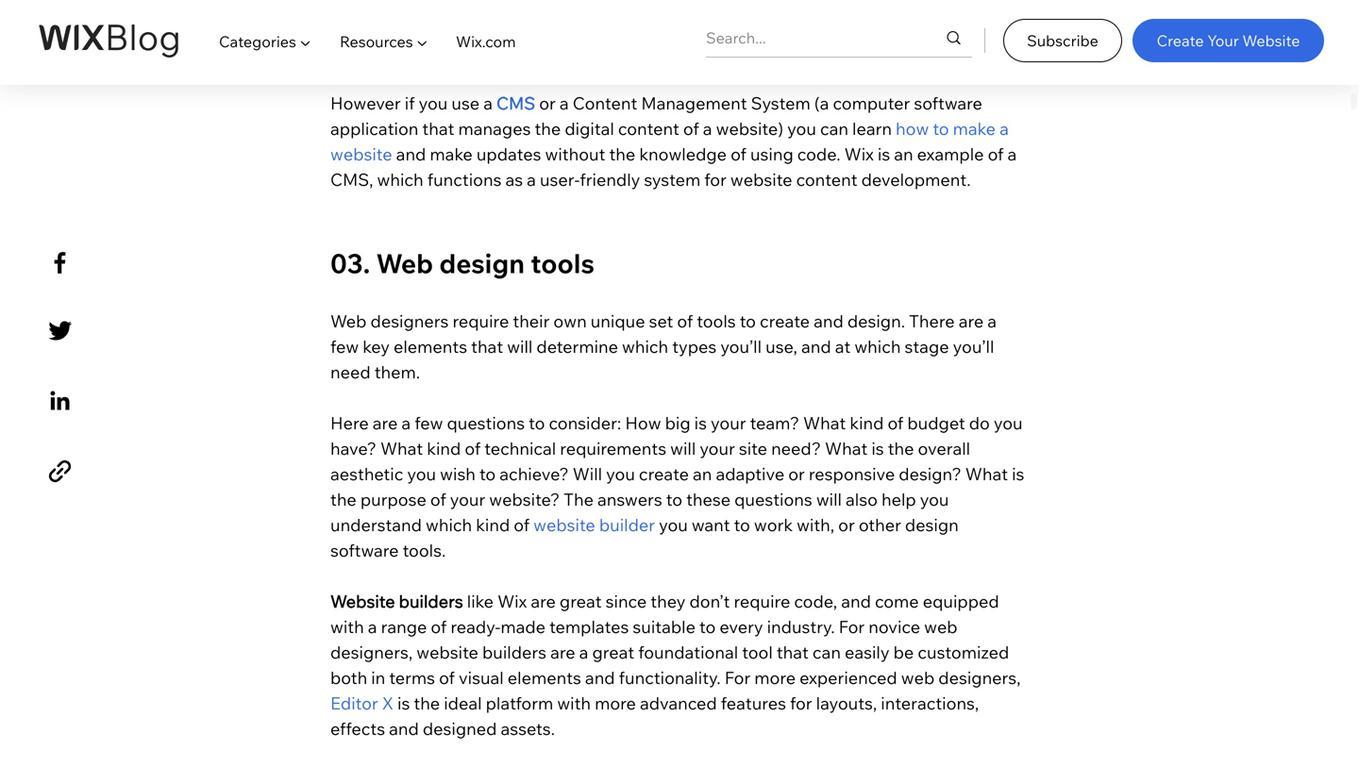 Task type: locate. For each thing, give the bounding box(es) containing it.
0 horizontal spatial you'll
[[721, 336, 762, 357]]

can up experienced
[[813, 642, 841, 663]]

0 horizontal spatial kind
[[427, 438, 461, 459]]

1 vertical spatial with
[[557, 693, 591, 714]]

like
[[467, 591, 494, 612]]

of down management
[[683, 118, 699, 139]]

content down code.
[[796, 169, 858, 190]]

2 vertical spatial that
[[777, 642, 809, 663]]

system
[[751, 93, 811, 114]]

few
[[330, 336, 359, 357], [415, 413, 443, 434]]

1 vertical spatial create
[[639, 464, 689, 485]]

and
[[396, 144, 426, 165], [814, 311, 844, 332], [801, 336, 831, 357], [841, 591, 871, 612], [585, 667, 615, 689], [389, 718, 419, 740]]

set
[[649, 311, 673, 332]]

1 horizontal spatial create
[[760, 311, 810, 332]]

development.
[[862, 169, 971, 190]]

you'll right stage at the top right of page
[[953, 336, 994, 357]]

builders down made
[[482, 642, 547, 663]]

will down big
[[670, 438, 696, 459]]

1 vertical spatial website
[[330, 591, 395, 612]]

1 vertical spatial wix
[[498, 591, 527, 612]]

that inside or a content management system (a computer software application that manages the digital content of a website) you can learn
[[422, 118, 455, 139]]

however if you use a
[[330, 93, 493, 114]]

the inside and make updates without the knowledge of using code. wix is an example of a cms, which functions as a user-friendly system for website content development.
[[609, 144, 636, 165]]

1 horizontal spatial few
[[415, 413, 443, 434]]

are inside web designers require their own unique set of tools to create and design. there are a few key elements that will determine which types you'll use, and at which stage you'll need them.
[[959, 311, 984, 332]]

0 vertical spatial elements
[[394, 336, 467, 357]]

a inside how to make a website
[[1000, 118, 1009, 139]]

an inside here are a few questions to consider: how big is your team? what kind of budget do you have? what kind of technical requirements will your site need? what is the overall aesthetic you wish to achieve? will you create an adaptive or responsive design? what is the purpose of your website? the answers to these questions will also help you understand​​ which kind of
[[693, 464, 712, 485]]

create
[[760, 311, 810, 332], [639, 464, 689, 485]]

and inside is the ideal platform with more advanced features for layouts, interactions, effects and designed assets.
[[389, 718, 419, 740]]

range
[[381, 616, 427, 638]]

for down knowledge
[[704, 169, 727, 190]]

understand​​
[[330, 515, 422, 536]]

copy link of the article image
[[43, 455, 76, 488], [43, 455, 76, 488]]

is right x
[[397, 693, 410, 714]]

with right platform
[[557, 693, 591, 714]]

0 horizontal spatial will
[[507, 336, 533, 357]]

to down the don't
[[700, 616, 716, 638]]

experienced
[[800, 667, 897, 689]]

1 horizontal spatial ▼
[[417, 32, 428, 51]]

great up templates
[[560, 591, 602, 612]]

website down using in the right of the page
[[731, 169, 793, 190]]

more inside is the ideal platform with more advanced features for layouts, interactions, effects and designed assets.
[[595, 693, 636, 714]]

functionality.
[[619, 667, 721, 689]]

categories
[[219, 32, 296, 51]]

and down application
[[396, 144, 426, 165]]

share article on linkedin image
[[43, 384, 76, 417]]

equipped
[[923, 591, 999, 612]]

2 horizontal spatial that
[[777, 642, 809, 663]]

content inside or a content management system (a computer software application that manages the digital content of a website) you can learn
[[618, 118, 680, 139]]

designers, down customized
[[939, 667, 1021, 689]]

1 vertical spatial tools
[[697, 311, 736, 332]]

questions up 'work'
[[735, 489, 813, 510]]

a left the range
[[368, 616, 377, 638]]

0 horizontal spatial website
[[330, 591, 395, 612]]

0 horizontal spatial elements
[[394, 336, 467, 357]]

them.
[[374, 362, 420, 383]]

the inside or a content management system (a computer software application that manages the digital content of a website) you can learn
[[535, 118, 561, 139]]

create up 'use,'
[[760, 311, 810, 332]]

0 vertical spatial designers,
[[330, 642, 413, 663]]

0 vertical spatial few
[[330, 336, 359, 357]]

few up need on the top of the page
[[330, 336, 359, 357]]

website
[[330, 144, 392, 165], [731, 169, 793, 190], [534, 515, 596, 536], [417, 642, 479, 663]]

1 horizontal spatial website
[[1243, 31, 1300, 50]]

functions
[[427, 169, 502, 190]]

design up their
[[439, 247, 525, 280]]

great down templates
[[592, 642, 635, 663]]

share article on twitter image
[[43, 315, 76, 348], [43, 315, 76, 348]]

using
[[750, 144, 794, 165]]

1 vertical spatial can
[[813, 642, 841, 663]]

0 vertical spatial questions
[[447, 413, 525, 434]]

will down their
[[507, 336, 533, 357]]

0 horizontal spatial create
[[639, 464, 689, 485]]

0 vertical spatial make
[[953, 118, 996, 139]]

0 horizontal spatial design
[[439, 247, 525, 280]]

to left "these"
[[666, 489, 683, 510]]

2 vertical spatial will
[[816, 489, 842, 510]]

want
[[692, 515, 730, 536]]

design?
[[899, 464, 962, 485]]

1 horizontal spatial design
[[905, 515, 959, 536]]

design down the help at the right bottom
[[905, 515, 959, 536]]

builders inside like wix are great since they don't require code, and come equipped with a range of ready-made templates suitable to every industry. for novice web designers, website builders are a great foundational tool that can easily be customized both in terms of visual elements and functionality. for more experienced web designers, editor x
[[482, 642, 547, 663]]

a right there
[[988, 311, 997, 332]]

since
[[606, 591, 647, 612]]

or inside here are a few questions to consider: how big is your team? what kind of budget do you have? what kind of technical requirements will your site need? what is the overall aesthetic you wish to achieve? will you create an adaptive or responsive design? what is the purpose of your website? the answers to these questions will also help you understand​​ which kind of
[[788, 464, 805, 485]]

0 horizontal spatial with
[[330, 616, 364, 638]]

work
[[754, 515, 793, 536]]

0 vertical spatial wix
[[845, 144, 874, 165]]

is down learn
[[878, 144, 890, 165]]

0 vertical spatial great
[[560, 591, 602, 612]]

1 vertical spatial for
[[725, 667, 751, 689]]

are right there
[[959, 311, 984, 332]]

1 vertical spatial require
[[734, 591, 790, 612]]

your down the wish
[[450, 489, 485, 510]]

1 horizontal spatial tools
[[697, 311, 736, 332]]

0 vertical spatial can
[[820, 118, 849, 139]]

web
[[924, 616, 958, 638], [901, 667, 935, 689]]

to up "example"
[[933, 118, 949, 139]]

1 ▼ from the left
[[300, 32, 311, 51]]

responsive
[[809, 464, 895, 485]]

kind up the wish
[[427, 438, 461, 459]]

and inside and make updates without the knowledge of using code. wix is an example of a cms, which functions as a user-friendly system for website content development.
[[396, 144, 426, 165]]

that down "however if you use a"
[[422, 118, 455, 139]]

1 vertical spatial for
[[790, 693, 812, 714]]

the up without at the left top of the page
[[535, 118, 561, 139]]

for up features
[[725, 667, 751, 689]]

for inside is the ideal platform with more advanced features for layouts, interactions, effects and designed assets.
[[790, 693, 812, 714]]

requirements
[[560, 438, 667, 459]]

big
[[665, 413, 691, 434]]

software down the "understand​​"
[[330, 540, 399, 561]]

require left their
[[453, 311, 509, 332]]

the down terms
[[414, 693, 440, 714]]

1 vertical spatial an
[[693, 464, 712, 485]]

to inside web designers require their own unique set of tools to create and design. there are a few key elements that will determine which types you'll use, and at which stage you'll need them.
[[740, 311, 756, 332]]

of inside or a content management system (a computer software application that manages the digital content of a website) you can learn
[[683, 118, 699, 139]]

content inside and make updates without the knowledge of using code. wix is an example of a cms, which functions as a user-friendly system for website content development.
[[796, 169, 858, 190]]

0 vertical spatial content
[[618, 118, 680, 139]]

you down requirements
[[606, 464, 635, 485]]

tools up own
[[531, 247, 595, 280]]

your
[[711, 413, 746, 434], [700, 438, 735, 459], [450, 489, 485, 510]]

builder
[[599, 515, 655, 536]]

which
[[377, 169, 424, 190], [622, 336, 669, 357], [855, 336, 901, 357], [426, 515, 472, 536]]

share article on facebook image
[[43, 247, 76, 280], [43, 247, 76, 280]]

you right do
[[994, 413, 1023, 434]]

with up both
[[330, 616, 364, 638]]

1 horizontal spatial make
[[953, 118, 996, 139]]

0 horizontal spatial wix
[[498, 591, 527, 612]]

their
[[513, 311, 550, 332]]

designed
[[423, 718, 497, 740]]

user-
[[540, 169, 580, 190]]

website up the range
[[330, 591, 395, 612]]

website inside and make updates without the knowledge of using code. wix is an example of a cms, which functions as a user-friendly system for website content development.
[[731, 169, 793, 190]]

or right cms link on the left top
[[539, 93, 556, 114]]

1 horizontal spatial web
[[376, 247, 433, 280]]

and down x
[[389, 718, 419, 740]]

0 vertical spatial create
[[760, 311, 810, 332]]

which down set
[[622, 336, 669, 357]]

0 horizontal spatial builders
[[399, 591, 463, 612]]

elements up platform
[[508, 667, 581, 689]]

of down website)
[[731, 144, 747, 165]]

0 vertical spatial or
[[539, 93, 556, 114]]

make up functions
[[430, 144, 473, 165]]

web right '03.'
[[376, 247, 433, 280]]

great
[[560, 591, 602, 612], [592, 642, 635, 663]]

a right use
[[484, 93, 493, 114]]

1 vertical spatial few
[[415, 413, 443, 434]]

▼ for categories ▼
[[300, 32, 311, 51]]

0 vertical spatial kind
[[850, 413, 884, 434]]

an up "these"
[[693, 464, 712, 485]]

1 vertical spatial web
[[330, 311, 367, 332]]

03.
[[330, 247, 370, 280]]

are right here
[[373, 413, 398, 434]]

which inside and make updates without the knowledge of using code. wix is an example of a cms, which functions as a user-friendly system for website content development.
[[377, 169, 424, 190]]

0 horizontal spatial for
[[704, 169, 727, 190]]

1 vertical spatial software
[[330, 540, 399, 561]]

have?
[[330, 438, 377, 459]]

wix inside like wix are great since they don't require code, and come equipped with a range of ready-made templates suitable to every industry. for novice web designers, website builders are a great foundational tool that can easily be customized both in terms of visual elements and functionality. for more experienced web designers, editor x
[[498, 591, 527, 612]]

1 horizontal spatial designers,
[[939, 667, 1021, 689]]

few up the wish
[[415, 413, 443, 434]]

1 vertical spatial design
[[905, 515, 959, 536]]

management
[[641, 93, 747, 114]]

0 vertical spatial web
[[376, 247, 433, 280]]

a right how
[[1000, 118, 1009, 139]]

example
[[917, 144, 984, 165]]

▼
[[300, 32, 311, 51], [417, 32, 428, 51]]

▼ right resources
[[417, 32, 428, 51]]

code.
[[798, 144, 841, 165]]

1 horizontal spatial require
[[734, 591, 790, 612]]

1 horizontal spatial questions
[[735, 489, 813, 510]]

1 vertical spatial that
[[471, 336, 503, 357]]

1 horizontal spatial for
[[790, 693, 812, 714]]

0 vertical spatial software
[[914, 93, 983, 114]]

or down also
[[838, 515, 855, 536]]

make up "example"
[[953, 118, 996, 139]]

elements down designers
[[394, 336, 467, 357]]

interactions,
[[881, 693, 979, 714]]

tools up "types"
[[697, 311, 736, 332]]

builders up the range
[[399, 591, 463, 612]]

website down ready-
[[417, 642, 479, 663]]

web up key
[[330, 311, 367, 332]]

website up cms,
[[330, 144, 392, 165]]

more down tool on the bottom
[[755, 667, 796, 689]]

will
[[507, 336, 533, 357], [670, 438, 696, 459], [816, 489, 842, 510]]

kind
[[850, 413, 884, 434], [427, 438, 461, 459], [476, 515, 510, 536]]

1 vertical spatial questions
[[735, 489, 813, 510]]

1 horizontal spatial software
[[914, 93, 983, 114]]

require inside like wix are great since they don't require code, and come equipped with a range of ready-made templates suitable to every industry. for novice web designers, website builders are a great foundational tool that can easily be customized both in terms of visual elements and functionality. for more experienced web designers, editor x
[[734, 591, 790, 612]]

tools inside web designers require their own unique set of tools to create and design. there are a few key elements that will determine which types you'll use, and at which stage you'll need them.
[[697, 311, 736, 332]]

wix up made
[[498, 591, 527, 612]]

0 vertical spatial your
[[711, 413, 746, 434]]

1 vertical spatial content
[[796, 169, 858, 190]]

how
[[896, 118, 929, 139]]

help
[[882, 489, 916, 510]]

0 horizontal spatial more
[[595, 693, 636, 714]]

foundational
[[638, 642, 738, 663]]

1 horizontal spatial for
[[839, 616, 865, 638]]

to right want
[[734, 515, 750, 536]]

0 vertical spatial will
[[507, 336, 533, 357]]

0 horizontal spatial web
[[330, 311, 367, 332]]

here are a few questions to consider: how big is your team? what kind of budget do you have? what kind of technical requirements will your site need? what is the overall aesthetic you wish to achieve? will you create an adaptive or responsive design? what is the purpose of your website? the answers to these questions will also help you understand​​ which kind of
[[330, 413, 1028, 536]]

website inside like wix are great since they don't require code, and come equipped with a range of ready-made templates suitable to every industry. for novice web designers, website builders are a great foundational tool that can easily be customized both in terms of visual elements and functionality. for more experienced web designers, editor x
[[417, 642, 479, 663]]

will up "with,"
[[816, 489, 842, 510]]

0 horizontal spatial content
[[618, 118, 680, 139]]

designers,
[[330, 642, 413, 663], [939, 667, 1021, 689]]

builders
[[399, 591, 463, 612], [482, 642, 547, 663]]

can down (a
[[820, 118, 849, 139]]

0 vertical spatial with
[[330, 616, 364, 638]]

terms
[[389, 667, 435, 689]]

ready-
[[451, 616, 501, 638]]

what up the 'need?'
[[803, 413, 846, 434]]

site
[[739, 438, 768, 459]]

x
[[382, 693, 394, 714]]

1 horizontal spatial elements
[[508, 667, 581, 689]]

novice
[[869, 616, 920, 638]]

0 vertical spatial more
[[755, 667, 796, 689]]

require up every
[[734, 591, 790, 612]]

the down aesthetic
[[330, 489, 357, 510]]

and right code,
[[841, 591, 871, 612]]

2 horizontal spatial or
[[838, 515, 855, 536]]

with,
[[797, 515, 835, 536]]

1 horizontal spatial wix
[[845, 144, 874, 165]]

0 horizontal spatial an
[[693, 464, 712, 485]]

a inside web designers require their own unique set of tools to create and design. there are a few key elements that will determine which types you'll use, and at which stage you'll need them.
[[988, 311, 997, 332]]

for
[[704, 169, 727, 190], [790, 693, 812, 714]]

you'll
[[721, 336, 762, 357], [953, 336, 994, 357]]

that down the 03. web design tools
[[471, 336, 503, 357]]

for up easily
[[839, 616, 865, 638]]

you left the wish
[[407, 464, 436, 485]]

for left layouts,
[[790, 693, 812, 714]]

a
[[484, 93, 493, 114], [560, 93, 569, 114], [703, 118, 712, 139], [1000, 118, 1009, 139], [1008, 144, 1017, 165], [527, 169, 536, 190], [988, 311, 997, 332], [402, 413, 411, 434], [368, 616, 377, 638], [579, 642, 589, 663]]

which right cms,
[[377, 169, 424, 190]]

elements
[[394, 336, 467, 357], [508, 667, 581, 689]]

website
[[1243, 31, 1300, 50], [330, 591, 395, 612]]

share article on linkedin image
[[43, 384, 76, 417]]

1 horizontal spatial content
[[796, 169, 858, 190]]

0 vertical spatial design
[[439, 247, 525, 280]]

if
[[405, 93, 415, 114]]

can inside like wix are great since they don't require code, and come equipped with a range of ready-made templates suitable to every industry. for novice web designers, website builders are a great foundational tool that can easily be customized both in terms of visual elements and functionality. for more experienced web designers, editor x
[[813, 642, 841, 663]]

you left want
[[659, 515, 688, 536]]

you want to work with, or other design software tools.
[[330, 515, 963, 561]]

to inside like wix are great since they don't require code, and come equipped with a range of ready-made templates suitable to every industry. for novice web designers, website builders are a great foundational tool that can easily be customized both in terms of visual elements and functionality. for more experienced web designers, editor x
[[700, 616, 716, 638]]

03. web design tools
[[330, 247, 595, 280]]

0 vertical spatial require
[[453, 311, 509, 332]]

web down equipped
[[924, 616, 958, 638]]

0 vertical spatial for
[[704, 169, 727, 190]]

0 horizontal spatial require
[[453, 311, 509, 332]]

1 horizontal spatial or
[[788, 464, 805, 485]]

website inside how to make a website
[[330, 144, 392, 165]]

1 horizontal spatial an
[[894, 144, 913, 165]]

0 horizontal spatial or
[[539, 93, 556, 114]]

2 vertical spatial or
[[838, 515, 855, 536]]

1 horizontal spatial kind
[[476, 515, 510, 536]]

make inside how to make a website
[[953, 118, 996, 139]]

require inside web designers require their own unique set of tools to create and design. there are a few key elements that will determine which types you'll use, and at which stage you'll need them.
[[453, 311, 509, 332]]

an down how
[[894, 144, 913, 165]]

None search field
[[706, 19, 972, 57]]

of right set
[[677, 311, 693, 332]]

0 horizontal spatial make
[[430, 144, 473, 165]]

1 vertical spatial make
[[430, 144, 473, 165]]

0 horizontal spatial few
[[330, 336, 359, 357]]

that
[[422, 118, 455, 139], [471, 336, 503, 357], [777, 642, 809, 663]]

wix.com link
[[442, 15, 531, 68]]

make
[[953, 118, 996, 139], [430, 144, 473, 165]]

other
[[859, 515, 901, 536]]

of down the wish
[[430, 489, 446, 510]]

1 horizontal spatial with
[[557, 693, 591, 714]]

with inside like wix are great since they don't require code, and come equipped with a range of ready-made templates suitable to every industry. for novice web designers, website builders are a great foundational tool that can easily be customized both in terms of visual elements and functionality. for more experienced web designers, editor x
[[330, 616, 364, 638]]

1 horizontal spatial more
[[755, 667, 796, 689]]

are up made
[[531, 591, 556, 612]]

0 horizontal spatial that
[[422, 118, 455, 139]]

▼ right categories
[[300, 32, 311, 51]]

features
[[721, 693, 786, 714]]

or a content management system (a computer software application that manages the digital content of a website) you can learn
[[330, 93, 986, 139]]

1 vertical spatial will
[[670, 438, 696, 459]]

2 ▼ from the left
[[417, 32, 428, 51]]

0 horizontal spatial tools
[[531, 247, 595, 280]]

wix inside and make updates without the knowledge of using code. wix is an example of a cms, which functions as a user-friendly system for website content development.
[[845, 144, 874, 165]]

web up interactions,
[[901, 667, 935, 689]]

with
[[330, 616, 364, 638], [557, 693, 591, 714]]

0 vertical spatial an
[[894, 144, 913, 165]]

0 vertical spatial that
[[422, 118, 455, 139]]



Task type: vqa. For each thing, say whether or not it's contained in the screenshot.
POS in Book a call to learn about Wix POS
no



Task type: describe. For each thing, give the bounding box(es) containing it.
(a
[[815, 93, 829, 114]]

a up digital
[[560, 93, 569, 114]]

aesthetic
[[330, 464, 403, 485]]

is right design?
[[1012, 464, 1025, 485]]

0 vertical spatial for
[[839, 616, 865, 638]]

determine
[[537, 336, 618, 357]]

few inside here are a few questions to consider: how big is your team? what kind of budget do you have? what kind of technical requirements will your site need? what is the overall aesthetic you wish to achieve? will you create an adaptive or responsive design? what is the purpose of your website? the answers to these questions will also help you understand​​ which kind of
[[415, 413, 443, 434]]

2 vertical spatial your
[[450, 489, 485, 510]]

and up at
[[814, 311, 844, 332]]

1 vertical spatial designers,
[[939, 667, 1021, 689]]

2 vertical spatial kind
[[476, 515, 510, 536]]

1 horizontal spatial will
[[670, 438, 696, 459]]

resources
[[340, 32, 413, 51]]

what up responsive
[[825, 438, 868, 459]]

cms,
[[330, 169, 373, 190]]

the up design?
[[888, 438, 914, 459]]

don't
[[690, 591, 730, 612]]

2 horizontal spatial kind
[[850, 413, 884, 434]]

however
[[330, 93, 401, 114]]

the
[[564, 489, 594, 510]]

of right the range
[[431, 616, 447, 638]]

adaptive
[[716, 464, 785, 485]]

do
[[969, 413, 990, 434]]

wish
[[440, 464, 476, 485]]

0 vertical spatial website
[[1243, 31, 1300, 50]]

are inside here are a few questions to consider: how big is your team? what kind of budget do you have? what kind of technical requirements will your site need? what is the overall aesthetic you wish to achieve? will you create an adaptive or responsive design? what is the purpose of your website? the answers to these questions will also help you understand​​ which kind of
[[373, 413, 398, 434]]

updates
[[477, 144, 541, 165]]

and make updates without the knowledge of using code. wix is an example of a cms, which functions as a user-friendly system for website content development.
[[330, 144, 1021, 190]]

will
[[573, 464, 602, 485]]

and down templates
[[585, 667, 615, 689]]

and left at
[[801, 336, 831, 357]]

0 vertical spatial web
[[924, 616, 958, 638]]

an inside and make updates without the knowledge of using code. wix is an example of a cms, which functions as a user-friendly system for website content development.
[[894, 144, 913, 165]]

you inside you want to work with, or other design software tools.
[[659, 515, 688, 536]]

you right if
[[419, 93, 448, 114]]

resources  ▼
[[340, 32, 428, 51]]

a right "example"
[[1008, 144, 1017, 165]]

be
[[894, 642, 914, 663]]

there
[[909, 311, 955, 332]]

industry.
[[767, 616, 835, 638]]

software inside or a content management system (a computer software application that manages the digital content of a website) you can learn
[[914, 93, 983, 114]]

a down templates
[[579, 642, 589, 663]]

designers
[[371, 311, 449, 332]]

your
[[1208, 31, 1239, 50]]

editor
[[330, 693, 378, 714]]

use,
[[766, 336, 798, 357]]

advanced
[[640, 693, 717, 714]]

layouts,
[[816, 693, 877, 714]]

▼ for resources  ▼
[[417, 32, 428, 51]]

2 horizontal spatial will
[[816, 489, 842, 510]]

made
[[501, 616, 546, 638]]

manages
[[458, 118, 531, 139]]

create
[[1157, 31, 1204, 50]]

computer
[[833, 93, 910, 114]]

0 horizontal spatial for
[[725, 667, 751, 689]]

website down the
[[534, 515, 596, 536]]

of up the wish
[[465, 438, 481, 459]]

website?
[[489, 489, 560, 510]]

how
[[625, 413, 661, 434]]

create inside web designers require their own unique set of tools to create and design. there are a few key elements that will determine which types you'll use, and at which stage you'll need them.
[[760, 311, 810, 332]]

you inside or a content management system (a computer software application that manages the digital content of a website) you can learn
[[787, 118, 816, 139]]

0 vertical spatial builders
[[399, 591, 463, 612]]

Search... search field
[[706, 19, 908, 57]]

at
[[835, 336, 851, 357]]

design inside you want to work with, or other design software tools.
[[905, 515, 959, 536]]

is the ideal platform with more advanced features for layouts, interactions, effects and designed assets.
[[330, 693, 983, 740]]

editor x link
[[330, 693, 394, 714]]

a down management
[[703, 118, 712, 139]]

web inside web designers require their own unique set of tools to create and design. there are a few key elements that will determine which types you'll use, and at which stage you'll need them.
[[330, 311, 367, 332]]

create inside here are a few questions to consider: how big is your team? what kind of budget do you have? what kind of technical requirements will your site need? what is the overall aesthetic you wish to achieve? will you create an adaptive or responsive design? what is the purpose of your website? the answers to these questions will also help you understand​​ which kind of
[[639, 464, 689, 485]]

that inside like wix are great since they don't require code, and come equipped with a range of ready-made templates suitable to every industry. for novice web designers, website builders are a great foundational tool that can easily be customized both in terms of visual elements and functionality. for more experienced web designers, editor x
[[777, 642, 809, 663]]

design.
[[848, 311, 905, 332]]

of up ideal
[[439, 667, 455, 689]]

more inside like wix are great since they don't require code, and come equipped with a range of ready-made templates suitable to every industry. for novice web designers, website builders are a great foundational tool that can easily be customized both in terms of visual elements and functionality. for more experienced web designers, editor x
[[755, 667, 796, 689]]

these
[[686, 489, 731, 510]]

software inside you want to work with, or other design software tools.
[[330, 540, 399, 561]]

key
[[363, 336, 390, 357]]

how to make a website link
[[330, 118, 1013, 165]]

is right big
[[695, 413, 707, 434]]

website)
[[716, 118, 784, 139]]

what up aesthetic
[[380, 438, 423, 459]]

tools.
[[403, 540, 446, 561]]

a right as
[[527, 169, 536, 190]]

stage
[[905, 336, 949, 357]]

categories ▼
[[219, 32, 311, 51]]

like wix are great since they don't require code, and come equipped with a range of ready-made templates suitable to every industry. for novice web designers, website builders are a great foundational tool that can easily be customized both in terms of visual elements and functionality. for more experienced web designers, editor x
[[330, 591, 1025, 714]]

of down website? at the left of the page
[[514, 515, 530, 536]]

few inside web designers require their own unique set of tools to create and design. there are a few key elements that will determine which types you'll use, and at which stage you'll need them.
[[330, 336, 359, 357]]

need
[[330, 362, 371, 383]]

you down design?
[[920, 489, 949, 510]]

web designers require their own unique set of tools to create and design. there are a few key elements that will determine which types you'll use, and at which stage you'll need them.
[[330, 311, 1001, 383]]

website builder link
[[534, 515, 655, 536]]

of inside web designers require their own unique set of tools to create and design. there are a few key elements that will determine which types you'll use, and at which stage you'll need them.
[[677, 311, 693, 332]]

also
[[846, 489, 878, 510]]

to right the wish
[[480, 464, 496, 485]]

elements inside like wix are great since they don't require code, and come equipped with a range of ready-made templates suitable to every industry. for novice web designers, website builders are a great foundational tool that can easily be customized both in terms of visual elements and functionality. for more experienced web designers, editor x
[[508, 667, 581, 689]]

to inside you want to work with, or other design software tools.
[[734, 515, 750, 536]]

templates
[[549, 616, 629, 638]]

or inside you want to work with, or other design software tools.
[[838, 515, 855, 536]]

they
[[651, 591, 686, 612]]

knowledge
[[639, 144, 727, 165]]

with inside is the ideal platform with more advanced features for layouts, interactions, effects and designed assets.
[[557, 693, 591, 714]]

are down templates
[[550, 642, 575, 663]]

cms link
[[497, 93, 535, 114]]

assets.
[[501, 718, 555, 740]]

is inside and make updates without the knowledge of using code. wix is an example of a cms, which functions as a user-friendly system for website content development.
[[878, 144, 890, 165]]

application
[[330, 118, 419, 139]]

1 vertical spatial web
[[901, 667, 935, 689]]

1 you'll from the left
[[721, 336, 762, 357]]

achieve?
[[500, 464, 569, 485]]

0 vertical spatial tools
[[531, 247, 595, 280]]

here
[[330, 413, 369, 434]]

own
[[554, 311, 587, 332]]

will inside web designers require their own unique set of tools to create and design. there are a few key elements that will determine which types you'll use, and at which stage you'll need them.
[[507, 336, 533, 357]]

budget
[[908, 413, 965, 434]]

website builder
[[534, 515, 655, 536]]

1 vertical spatial your
[[700, 438, 735, 459]]

0 horizontal spatial designers,
[[330, 642, 413, 663]]

which inside here are a few questions to consider: how big is your team? what kind of budget do you have? what kind of technical requirements will your site need? what is the overall aesthetic you wish to achieve? will you create an adaptive or responsive design? what is the purpose of your website? the answers to these questions will also help you understand​​ which kind of
[[426, 515, 472, 536]]

how to make a website
[[330, 118, 1013, 165]]

effects
[[330, 718, 385, 740]]

cms
[[497, 93, 535, 114]]

code,
[[794, 591, 838, 612]]

is inside is the ideal platform with more advanced features for layouts, interactions, effects and designed assets.
[[397, 693, 410, 714]]

is up responsive
[[872, 438, 884, 459]]

create your website link
[[1133, 19, 1324, 62]]

unique
[[591, 311, 645, 332]]

need?
[[771, 438, 821, 459]]

technical
[[485, 438, 556, 459]]

which down design.
[[855, 336, 901, 357]]

the inside is the ideal platform with more advanced features for layouts, interactions, effects and designed assets.
[[414, 693, 440, 714]]

that inside web designers require their own unique set of tools to create and design. there are a few key elements that will determine which types you'll use, and at which stage you'll need them.
[[471, 336, 503, 357]]

1 vertical spatial kind
[[427, 438, 461, 459]]

overall
[[918, 438, 971, 459]]

platform
[[486, 693, 553, 714]]

1 vertical spatial great
[[592, 642, 635, 663]]

elements inside web designers require their own unique set of tools to create and design. there are a few key elements that will determine which types you'll use, and at which stage you'll need them.
[[394, 336, 467, 357]]

make inside and make updates without the knowledge of using code. wix is an example of a cms, which functions as a user-friendly system for website content development.
[[430, 144, 473, 165]]

team?
[[750, 413, 800, 434]]

for inside and make updates without the knowledge of using code. wix is an example of a cms, which functions as a user-friendly system for website content development.
[[704, 169, 727, 190]]

every
[[720, 616, 763, 638]]

of right "example"
[[988, 144, 1004, 165]]

friendly
[[580, 169, 640, 190]]

a inside here are a few questions to consider: how big is your team? what kind of budget do you have? what kind of technical requirements will your site need? what is the overall aesthetic you wish to achieve? will you create an adaptive or responsive design? what is the purpose of your website? the answers to these questions will also help you understand​​ which kind of
[[402, 413, 411, 434]]

customized
[[918, 642, 1009, 663]]

create your website
[[1157, 31, 1300, 50]]

what down overall
[[966, 464, 1008, 485]]

or inside or a content management system (a computer software application that manages the digital content of a website) you can learn
[[539, 93, 556, 114]]

suitable
[[633, 616, 696, 638]]

learn
[[852, 118, 892, 139]]

2 you'll from the left
[[953, 336, 994, 357]]

can inside or a content management system (a computer software application that manages the digital content of a website) you can learn
[[820, 118, 849, 139]]

to up the technical
[[529, 413, 545, 434]]

as
[[506, 169, 523, 190]]

of left budget
[[888, 413, 904, 434]]

to inside how to make a website
[[933, 118, 949, 139]]

visual
[[459, 667, 504, 689]]



